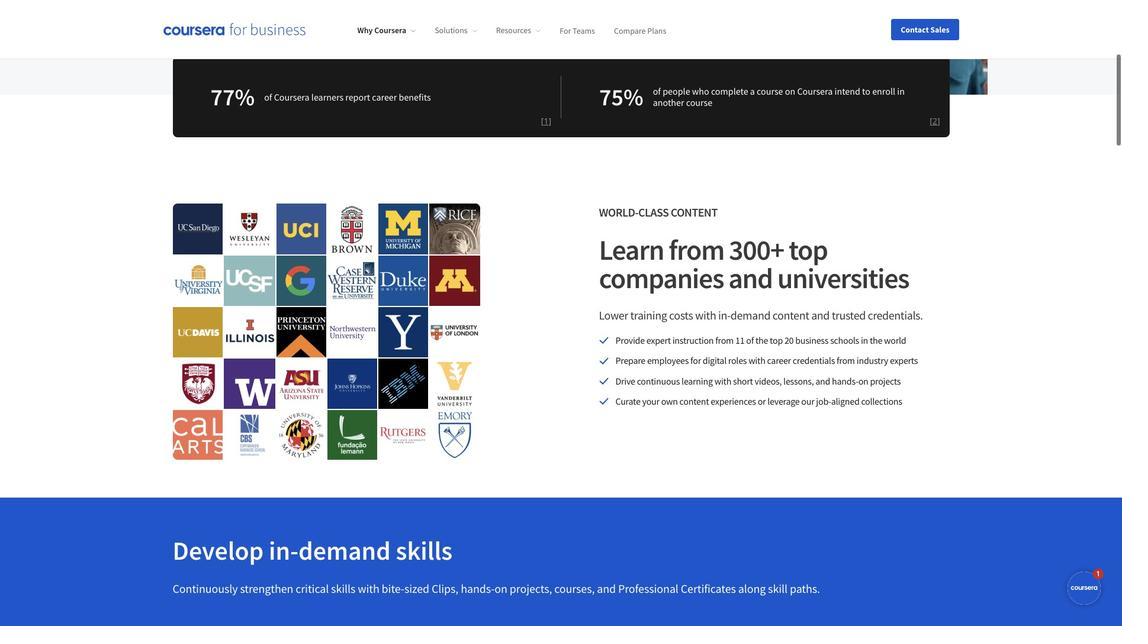 Task type: vqa. For each thing, say whether or not it's contained in the screenshot.
'Illinois'
no



Task type: locate. For each thing, give the bounding box(es) containing it.
employees
[[647, 355, 689, 367]]

1 vertical spatial content
[[680, 396, 709, 407]]

content down learning
[[680, 396, 709, 407]]

career right report
[[372, 91, 397, 103]]

1 [ from the left
[[541, 115, 544, 127]]

of people who complete a course on coursera intend to enroll in another course
[[653, 85, 905, 108]]

courses,
[[554, 581, 595, 596]]

on for drive continuous learning with short videos, lessons, and hands-on projects
[[858, 375, 868, 387]]

schools
[[830, 335, 859, 346]]

0 vertical spatial from
[[669, 232, 724, 268]]

20
[[785, 335, 794, 346]]

0 horizontal spatial in-
[[269, 535, 298, 567]]

1 horizontal spatial coursera
[[374, 25, 406, 36]]

hands- for clips,
[[461, 581, 495, 596]]

1 horizontal spatial ]
[[937, 115, 940, 127]]

costs
[[669, 308, 693, 323]]

0 horizontal spatial in
[[861, 335, 868, 346]]

credentials.
[[868, 308, 923, 323]]

2 [ from the left
[[930, 115, 933, 127]]

videos,
[[755, 375, 782, 387]]

content
[[773, 308, 809, 323], [680, 396, 709, 407]]

continuous
[[637, 375, 680, 387]]

or
[[758, 396, 766, 407]]

credentials
[[793, 355, 835, 367]]

1 horizontal spatial skills
[[396, 535, 453, 567]]

0 vertical spatial in-
[[718, 308, 731, 323]]

[
[[541, 115, 544, 127], [930, 115, 933, 127]]

of left people
[[653, 85, 661, 97]]

from down schools
[[837, 355, 855, 367]]

[ for 75%
[[930, 115, 933, 127]]

2 horizontal spatial coursera
[[797, 85, 833, 97]]

hands-
[[832, 375, 858, 387], [461, 581, 495, 596]]

drive continuous learning with short videos, lessons, and hands-on projects
[[616, 375, 901, 387]]

0 horizontal spatial on
[[495, 581, 507, 596]]

of right 11
[[746, 335, 754, 346]]

on inside "of people who complete a course on coursera intend to enroll in another course"
[[785, 85, 795, 97]]

course
[[757, 85, 783, 97], [686, 97, 712, 108]]

lower training costs with in-demand content and trusted credentials.
[[599, 308, 923, 323]]

top right 300+
[[789, 232, 828, 268]]

skills
[[396, 535, 453, 567], [331, 581, 355, 596]]

in-
[[718, 308, 731, 323], [269, 535, 298, 567]]

1 vertical spatial in
[[861, 335, 868, 346]]

benefits
[[399, 91, 431, 103]]

0 horizontal spatial ]
[[549, 115, 551, 127]]

2 horizontal spatial on
[[858, 375, 868, 387]]

training
[[630, 308, 667, 323]]

0 vertical spatial in
[[897, 85, 905, 97]]

0 horizontal spatial the
[[756, 335, 768, 346]]

from down content
[[669, 232, 724, 268]]

with right the costs
[[695, 308, 716, 323]]

0 horizontal spatial coursera
[[274, 91, 309, 103]]

to
[[862, 85, 870, 97]]

content up 20
[[773, 308, 809, 323]]

learning
[[682, 375, 713, 387]]

] for 77%
[[549, 115, 551, 127]]

from inside learn from 300+ top companies and universities
[[669, 232, 724, 268]]

along
[[738, 581, 766, 596]]

hands- up the aligned
[[832, 375, 858, 387]]

companies
[[599, 261, 724, 296]]

bite-
[[382, 581, 404, 596]]

] for 75%
[[937, 115, 940, 127]]

develop
[[173, 535, 264, 567]]

11
[[735, 335, 745, 346]]

career
[[372, 91, 397, 103], [767, 355, 791, 367]]

1 vertical spatial hands-
[[461, 581, 495, 596]]

0 vertical spatial demand
[[731, 308, 770, 323]]

of inside "of people who complete a course on coursera intend to enroll in another course"
[[653, 85, 661, 97]]

who
[[692, 85, 709, 97]]

1 vertical spatial skills
[[331, 581, 355, 596]]

1 vertical spatial demand
[[298, 535, 391, 567]]

0 horizontal spatial hands-
[[461, 581, 495, 596]]

coursera inside "of people who complete a course on coursera intend to enroll in another course"
[[797, 85, 833, 97]]

1 horizontal spatial in
[[897, 85, 905, 97]]

2 vertical spatial on
[[495, 581, 507, 596]]

coursera left intend
[[797, 85, 833, 97]]

curate your own content experiences or leverage our job-aligned collections
[[616, 396, 902, 407]]

on
[[785, 85, 795, 97], [858, 375, 868, 387], [495, 581, 507, 596]]

skills right 'critical'
[[331, 581, 355, 596]]

from left 11
[[715, 335, 734, 346]]

with
[[695, 308, 716, 323], [749, 355, 765, 367], [714, 375, 731, 387], [358, 581, 379, 596]]

[ 2 ]
[[930, 115, 940, 127]]

1 horizontal spatial [
[[930, 115, 933, 127]]

course right the a
[[757, 85, 783, 97]]

1 vertical spatial in-
[[269, 535, 298, 567]]

compare plans link
[[614, 25, 666, 36]]

contact sales button
[[891, 19, 959, 40]]

in- up strengthen
[[269, 535, 298, 567]]

in- right the costs
[[718, 308, 731, 323]]

from
[[669, 232, 724, 268], [715, 335, 734, 346], [837, 355, 855, 367]]

coursera for business image
[[163, 23, 305, 35]]

prepare
[[616, 355, 645, 367]]

0 horizontal spatial [
[[541, 115, 544, 127]]

expert
[[646, 335, 671, 346]]

1 horizontal spatial hands-
[[832, 375, 858, 387]]

lower
[[599, 308, 628, 323]]

the
[[756, 335, 768, 346], [870, 335, 882, 346]]

1 horizontal spatial content
[[773, 308, 809, 323]]

learn
[[599, 232, 664, 268]]

2 vertical spatial from
[[837, 355, 855, 367]]

continuously strengthen critical skills with bite-sized clips, hands-on projects, courses, and professional certificates along skill paths.
[[173, 581, 820, 596]]

0 horizontal spatial career
[[372, 91, 397, 103]]

2 ] from the left
[[937, 115, 940, 127]]

and up job-
[[816, 375, 830, 387]]

career down 20
[[767, 355, 791, 367]]

demand up 'critical'
[[298, 535, 391, 567]]

why
[[357, 25, 373, 36]]

hands- right clips,
[[461, 581, 495, 596]]

of coursera learners report career benefits
[[264, 91, 431, 103]]

on for continuously strengthen critical skills with bite-sized clips, hands-on projects, courses, and professional certificates along skill paths.
[[495, 581, 507, 596]]

1 horizontal spatial demand
[[731, 308, 770, 323]]

learn from 300+ top companies and universities
[[599, 232, 909, 296]]

1 vertical spatial career
[[767, 355, 791, 367]]

why coursera link
[[357, 25, 416, 36]]

a
[[750, 85, 755, 97]]

another
[[653, 97, 684, 108]]

on left the projects
[[858, 375, 868, 387]]

in right schools
[[861, 335, 868, 346]]

course right the another
[[686, 97, 712, 108]]

0 horizontal spatial skills
[[331, 581, 355, 596]]

1 ] from the left
[[549, 115, 551, 127]]

paths.
[[790, 581, 820, 596]]

learners
[[311, 91, 343, 103]]

1 vertical spatial on
[[858, 375, 868, 387]]

0 horizontal spatial content
[[680, 396, 709, 407]]

0 vertical spatial on
[[785, 85, 795, 97]]

0 vertical spatial hands-
[[832, 375, 858, 387]]

coursera
[[374, 25, 406, 36], [797, 85, 833, 97], [274, 91, 309, 103]]

1 horizontal spatial of
[[653, 85, 661, 97]]

coursera left learners
[[274, 91, 309, 103]]

2
[[933, 115, 937, 127]]

2 the from the left
[[870, 335, 882, 346]]

industry
[[857, 355, 888, 367]]

0 horizontal spatial of
[[264, 91, 272, 103]]

0 vertical spatial skills
[[396, 535, 453, 567]]

]
[[549, 115, 551, 127], [937, 115, 940, 127]]

and up "lower training costs with in-demand content and trusted credentials."
[[728, 261, 773, 296]]

0 horizontal spatial demand
[[298, 535, 391, 567]]

on left the projects,
[[495, 581, 507, 596]]

top left 20
[[770, 335, 783, 346]]

world
[[884, 335, 906, 346]]

with left bite-
[[358, 581, 379, 596]]

skills up the "sized"
[[396, 535, 453, 567]]

the left world
[[870, 335, 882, 346]]

0 vertical spatial top
[[789, 232, 828, 268]]

top
[[789, 232, 828, 268], [770, 335, 783, 346]]

demand up provide expert instruction from 11 of the top 20 business schools in the world
[[731, 308, 770, 323]]

critical
[[296, 581, 329, 596]]

1 horizontal spatial the
[[870, 335, 882, 346]]

the up 'prepare employees for digital roles with career credentials from industry experts' at right
[[756, 335, 768, 346]]

0 horizontal spatial top
[[770, 335, 783, 346]]

job-
[[816, 396, 831, 407]]

1 horizontal spatial career
[[767, 355, 791, 367]]

demand
[[731, 308, 770, 323], [298, 535, 391, 567]]

1 horizontal spatial on
[[785, 85, 795, 97]]

in inside "of people who complete a course on coursera intend to enroll in another course"
[[897, 85, 905, 97]]

class
[[638, 205, 669, 220]]

on right the a
[[785, 85, 795, 97]]

in right enroll
[[897, 85, 905, 97]]

[ for 77%
[[541, 115, 544, 127]]

of right 77%
[[264, 91, 272, 103]]

1 horizontal spatial top
[[789, 232, 828, 268]]

coursera right why
[[374, 25, 406, 36]]

short
[[733, 375, 753, 387]]

our
[[801, 396, 814, 407]]

digital
[[703, 355, 726, 367]]



Task type: describe. For each thing, give the bounding box(es) containing it.
1 the from the left
[[756, 335, 768, 346]]

[ 1 ]
[[541, 115, 551, 127]]

world-class content
[[599, 205, 717, 220]]

continuously
[[173, 581, 238, 596]]

strengthen
[[240, 581, 293, 596]]

1 horizontal spatial in-
[[718, 308, 731, 323]]

drive
[[616, 375, 635, 387]]

and inside learn from 300+ top companies and universities
[[728, 261, 773, 296]]

1 vertical spatial top
[[770, 335, 783, 346]]

complete
[[711, 85, 748, 97]]

skill
[[768, 581, 788, 596]]

projects,
[[510, 581, 552, 596]]

skills for critical
[[331, 581, 355, 596]]

develop in-demand skills
[[173, 535, 453, 567]]

professional
[[618, 581, 678, 596]]

compare plans
[[614, 25, 666, 36]]

and right courses,
[[597, 581, 616, 596]]

0 vertical spatial career
[[372, 91, 397, 103]]

experts
[[890, 355, 918, 367]]

resources link
[[496, 25, 541, 36]]

contact
[[901, 24, 929, 35]]

77%
[[210, 82, 255, 112]]

curate
[[616, 396, 640, 407]]

prepare employees for digital roles with career credentials from industry experts
[[616, 355, 918, 367]]

instruction
[[672, 335, 714, 346]]

75%
[[599, 82, 643, 112]]

collections
[[861, 396, 902, 407]]

of for 75%
[[653, 85, 661, 97]]

people
[[663, 85, 690, 97]]

sized
[[404, 581, 429, 596]]

hands- for and
[[832, 375, 858, 387]]

leverage
[[768, 396, 800, 407]]

provide expert instruction from 11 of the top 20 business schools in the world
[[616, 335, 906, 346]]

0 horizontal spatial course
[[686, 97, 712, 108]]

why coursera
[[357, 25, 406, 36]]

own
[[661, 396, 678, 407]]

of for 77%
[[264, 91, 272, 103]]

world-
[[599, 205, 638, 220]]

universities
[[777, 261, 909, 296]]

coursera for why coursera
[[374, 25, 406, 36]]

solutions link
[[435, 25, 477, 36]]

solutions
[[435, 25, 468, 36]]

provide
[[616, 335, 645, 346]]

sales
[[930, 24, 949, 35]]

for teams link
[[560, 25, 595, 36]]

in for enroll
[[897, 85, 905, 97]]

in for schools
[[861, 335, 868, 346]]

content
[[671, 205, 717, 220]]

projects
[[870, 375, 901, 387]]

skills for demand
[[396, 535, 453, 567]]

with left short
[[714, 375, 731, 387]]

report
[[345, 91, 370, 103]]

for
[[560, 25, 571, 36]]

for teams
[[560, 25, 595, 36]]

trusted
[[832, 308, 866, 323]]

experiences
[[711, 396, 756, 407]]

your
[[642, 396, 659, 407]]

contact sales
[[901, 24, 949, 35]]

300+
[[729, 232, 784, 268]]

for
[[690, 355, 701, 367]]

plans
[[647, 25, 666, 36]]

business
[[795, 335, 829, 346]]

thirty logos from well known universities image
[[173, 204, 480, 460]]

top inside learn from 300+ top companies and universities
[[789, 232, 828, 268]]

compare
[[614, 25, 646, 36]]

and up business
[[811, 308, 830, 323]]

2 horizontal spatial of
[[746, 335, 754, 346]]

aligned
[[831, 396, 859, 407]]

1 vertical spatial from
[[715, 335, 734, 346]]

0 vertical spatial content
[[773, 308, 809, 323]]

coursera for of coursera learners report career benefits
[[274, 91, 309, 103]]

lessons,
[[783, 375, 814, 387]]

enroll
[[872, 85, 895, 97]]

certificates
[[681, 581, 736, 596]]

with right roles
[[749, 355, 765, 367]]

teams
[[573, 25, 595, 36]]

roles
[[728, 355, 747, 367]]

resources
[[496, 25, 531, 36]]

1 horizontal spatial course
[[757, 85, 783, 97]]



